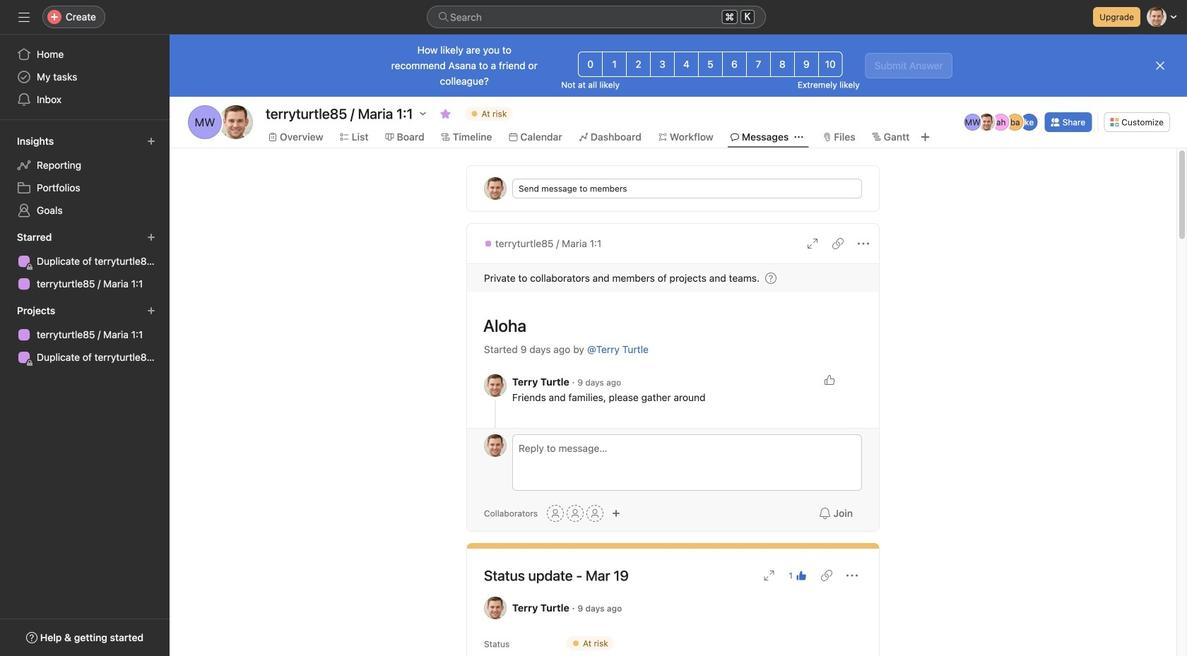 Task type: locate. For each thing, give the bounding box(es) containing it.
insights element
[[0, 129, 170, 225]]

1 vertical spatial open user profile image
[[484, 435, 507, 457]]

full screen image for copy link image
[[807, 238, 819, 250]]

0 likes. click to like this message comment image
[[824, 375, 836, 386]]

option group
[[578, 52, 843, 77]]

None field
[[427, 6, 766, 28]]

0 horizontal spatial full screen image
[[764, 571, 775, 582]]

1 open user profile image from the top
[[484, 375, 507, 397]]

full screen image
[[807, 238, 819, 250], [764, 571, 775, 582]]

Conversation Name text field
[[474, 310, 863, 342]]

starred element
[[0, 225, 170, 298]]

0 vertical spatial full screen image
[[807, 238, 819, 250]]

1 vertical spatial full screen image
[[764, 571, 775, 582]]

0 vertical spatial open user profile image
[[484, 375, 507, 397]]

1 like. you liked this task image
[[796, 571, 807, 582]]

None radio
[[603, 52, 627, 77], [627, 52, 651, 77], [675, 52, 699, 77], [723, 52, 747, 77], [771, 52, 795, 77], [819, 52, 843, 77], [603, 52, 627, 77], [627, 52, 651, 77], [675, 52, 699, 77], [723, 52, 747, 77], [771, 52, 795, 77], [819, 52, 843, 77]]

1 horizontal spatial full screen image
[[807, 238, 819, 250]]

open user profile image
[[484, 375, 507, 397], [484, 435, 507, 457]]

remove from starred image
[[440, 108, 451, 119]]

1 vertical spatial more actions image
[[847, 571, 858, 582]]

None radio
[[578, 52, 603, 77], [651, 52, 675, 77], [699, 52, 723, 77], [747, 52, 771, 77], [795, 52, 819, 77], [578, 52, 603, 77], [651, 52, 675, 77], [699, 52, 723, 77], [747, 52, 771, 77], [795, 52, 819, 77]]

more actions image
[[858, 238, 870, 250], [847, 571, 858, 582]]

more actions image right copy link icon
[[847, 571, 858, 582]]

full screen image left copy link image
[[807, 238, 819, 250]]

full screen image left 1 like. you liked this task icon
[[764, 571, 775, 582]]

more actions image right copy link image
[[858, 238, 870, 250]]



Task type: describe. For each thing, give the bounding box(es) containing it.
Search tasks, projects, and more text field
[[427, 6, 766, 28]]

2 open user profile image from the top
[[484, 435, 507, 457]]

add or remove collaborators image
[[612, 510, 621, 518]]

tab actions image
[[795, 133, 803, 141]]

copy link image
[[822, 571, 833, 582]]

0 vertical spatial more actions image
[[858, 238, 870, 250]]

add tab image
[[920, 132, 931, 143]]

hide sidebar image
[[18, 11, 30, 23]]

copy link image
[[833, 238, 844, 250]]

full screen image for 1 like. you liked this task icon
[[764, 571, 775, 582]]

global element
[[0, 35, 170, 119]]

dismiss image
[[1155, 60, 1167, 71]]

projects element
[[0, 298, 170, 372]]



Task type: vqa. For each thing, say whether or not it's contained in the screenshot.
"Conversation Name" text field
yes



